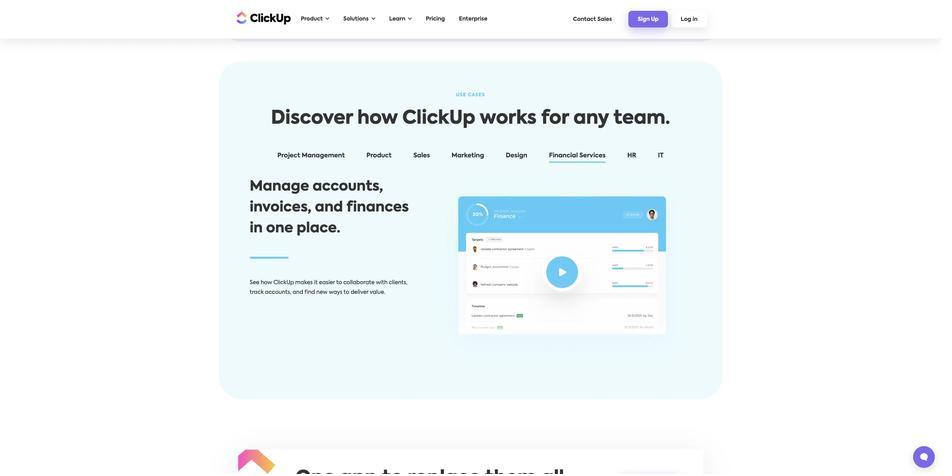 Task type: locate. For each thing, give the bounding box(es) containing it.
clickup down use
[[402, 110, 475, 128]]

accounts, up finances
[[313, 180, 383, 194]]

and
[[315, 201, 343, 215], [293, 290, 303, 296]]

0 vertical spatial accounts,
[[313, 180, 383, 194]]

0 horizontal spatial clickup
[[273, 280, 294, 286]]

0 horizontal spatial product
[[301, 16, 323, 22]]

1 vertical spatial accounts,
[[265, 290, 291, 296]]

accounts,
[[313, 180, 383, 194], [265, 290, 291, 296]]

and inside manage accounts, invoices, and finances in one place.
[[315, 201, 343, 215]]

product button
[[297, 11, 333, 27]]

in
[[693, 17, 698, 22], [250, 222, 263, 236]]

and up place. at the top left
[[315, 201, 343, 215]]

finances
[[346, 201, 409, 215]]

pricing link
[[422, 11, 449, 27]]

product button
[[359, 151, 399, 164]]

project management
[[277, 153, 345, 159]]

goals.png image
[[433, 177, 691, 366]]

1 vertical spatial to
[[344, 290, 349, 296]]

0 vertical spatial to
[[336, 280, 342, 286]]

log
[[681, 17, 691, 22]]

clickup inside 'see how clickup makes it easier to collaborate with clients, track accounts, and find new ways to deliver value.'
[[273, 280, 294, 286]]

1 vertical spatial clickup
[[273, 280, 294, 286]]

product
[[301, 16, 323, 22], [367, 153, 392, 159]]

how
[[357, 110, 398, 128], [261, 280, 272, 286]]

1 vertical spatial sales
[[413, 153, 430, 159]]

0 vertical spatial clickup
[[402, 110, 475, 128]]

how for discover
[[357, 110, 398, 128]]

place.
[[297, 222, 340, 236]]

1 vertical spatial how
[[261, 280, 272, 286]]

product inside dropdown button
[[301, 16, 323, 22]]

to
[[336, 280, 342, 286], [344, 290, 349, 296]]

to right ways
[[344, 290, 349, 296]]

project management button
[[270, 151, 353, 164]]

works
[[480, 110, 537, 128]]

see how clickup makes it easier to collaborate with clients, track accounts, and find new ways to deliver value.
[[250, 280, 408, 296]]

0 horizontal spatial in
[[250, 222, 263, 236]]

pricing
[[426, 16, 445, 22]]

0 vertical spatial how
[[357, 110, 398, 128]]

1 vertical spatial product
[[367, 153, 392, 159]]

0 horizontal spatial sales
[[413, 153, 430, 159]]

1 horizontal spatial sales
[[597, 16, 612, 22]]

0 horizontal spatial how
[[261, 280, 272, 286]]

find
[[305, 290, 315, 296]]

sales inside tab list
[[413, 153, 430, 159]]

1 horizontal spatial and
[[315, 201, 343, 215]]

with
[[376, 280, 388, 286]]

how inside 'see how clickup makes it easier to collaborate with clients, track accounts, and find new ways to deliver value.'
[[261, 280, 272, 286]]

0 horizontal spatial accounts,
[[265, 290, 291, 296]]

financial
[[549, 153, 578, 159]]

0 horizontal spatial and
[[293, 290, 303, 296]]

design button
[[498, 151, 535, 164]]

it button
[[650, 151, 671, 164]]

1 horizontal spatial clickup
[[402, 110, 475, 128]]

clickup
[[402, 110, 475, 128], [273, 280, 294, 286]]

clickup for works
[[402, 110, 475, 128]]

learn
[[389, 16, 405, 22]]

clickup left makes
[[273, 280, 294, 286]]

to up ways
[[336, 280, 342, 286]]

1 vertical spatial in
[[250, 222, 263, 236]]

marketing button
[[444, 151, 492, 164]]

accounts, right track on the bottom left of page
[[265, 290, 291, 296]]

use cases
[[456, 93, 485, 98]]

1 horizontal spatial accounts,
[[313, 180, 383, 194]]

in right log
[[693, 17, 698, 22]]

enterprise
[[459, 16, 487, 22]]

project
[[277, 153, 300, 159]]

discover how clickup works for any team.
[[271, 110, 670, 128]]

see
[[250, 280, 259, 286]]

for
[[541, 110, 569, 128]]

ways
[[329, 290, 342, 296]]

track
[[250, 290, 264, 296]]

cases
[[468, 93, 485, 98]]

0 vertical spatial and
[[315, 201, 343, 215]]

hr
[[627, 153, 636, 159]]

clickup image
[[234, 10, 291, 25]]

sales
[[597, 16, 612, 22], [413, 153, 430, 159]]

0 vertical spatial product
[[301, 16, 323, 22]]

1 vertical spatial and
[[293, 290, 303, 296]]

financial services
[[549, 153, 606, 159]]

in left 'one'
[[250, 222, 263, 236]]

marketing
[[452, 153, 484, 159]]

tab list
[[242, 151, 699, 164]]

and down makes
[[293, 290, 303, 296]]

product inside button
[[367, 153, 392, 159]]

1 horizontal spatial how
[[357, 110, 398, 128]]

1 horizontal spatial product
[[367, 153, 392, 159]]

design
[[506, 153, 527, 159]]

accounts, inside 'see how clickup makes it easier to collaborate with clients, track accounts, and find new ways to deliver value.'
[[265, 290, 291, 296]]

clickup for makes
[[273, 280, 294, 286]]

0 vertical spatial in
[[693, 17, 698, 22]]



Task type: vqa. For each thing, say whether or not it's contained in the screenshot.
to to the top
yes



Task type: describe. For each thing, give the bounding box(es) containing it.
manage accounts, invoices, and finances in one place.
[[250, 180, 409, 236]]

1 horizontal spatial in
[[693, 17, 698, 22]]

hr button
[[620, 151, 644, 164]]

solutions
[[343, 16, 369, 22]]

and inside 'see how clickup makes it easier to collaborate with clients, track accounts, and find new ways to deliver value.'
[[293, 290, 303, 296]]

sign
[[638, 17, 650, 22]]

invoices,
[[250, 201, 311, 215]]

value.
[[370, 290, 385, 296]]

product for product button
[[367, 153, 392, 159]]

team.
[[614, 110, 670, 128]]

deliver
[[351, 290, 368, 296]]

contact sales
[[573, 16, 612, 22]]

contact sales button
[[569, 13, 616, 26]]

one
[[266, 222, 293, 236]]

services
[[579, 153, 606, 159]]

makes
[[295, 280, 313, 286]]

up
[[651, 17, 659, 22]]

how for see
[[261, 280, 272, 286]]

sales button
[[406, 151, 438, 164]]

it
[[658, 153, 664, 159]]

sign up
[[638, 17, 659, 22]]

enterprise link
[[455, 11, 491, 27]]

clients,
[[389, 280, 408, 286]]

new
[[316, 290, 328, 296]]

discover
[[271, 110, 353, 128]]

solutions button
[[339, 11, 379, 27]]

0 horizontal spatial to
[[336, 280, 342, 286]]

log in link
[[671, 11, 707, 27]]

log in
[[681, 17, 698, 22]]

0 vertical spatial sales
[[597, 16, 612, 22]]

any
[[573, 110, 609, 128]]

collaborate
[[343, 280, 375, 286]]

easier
[[319, 280, 335, 286]]

contact
[[573, 16, 596, 22]]

it
[[314, 280, 318, 286]]

1 horizontal spatial to
[[344, 290, 349, 296]]

accounts, inside manage accounts, invoices, and finances in one place.
[[313, 180, 383, 194]]

product for product dropdown button
[[301, 16, 323, 22]]

financial services button
[[541, 151, 613, 164]]

use
[[456, 93, 466, 98]]

sign up button
[[629, 11, 668, 27]]

management
[[302, 153, 345, 159]]

manage
[[250, 180, 309, 194]]

learn button
[[385, 11, 416, 27]]

in inside manage accounts, invoices, and finances in one place.
[[250, 222, 263, 236]]

tab list containing project management
[[242, 151, 699, 164]]



